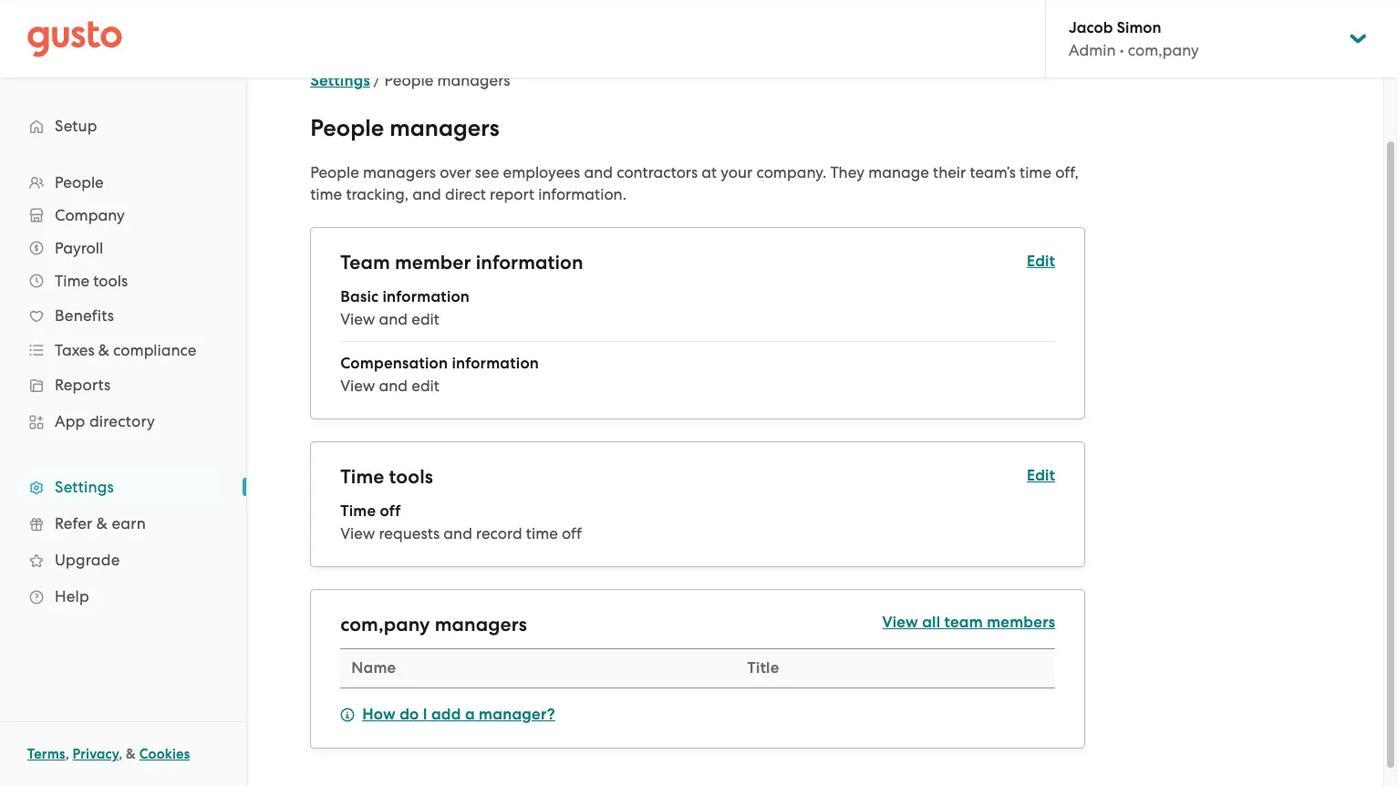 Task type: vqa. For each thing, say whether or not it's contained in the screenshot.
Klo
no



Task type: describe. For each thing, give the bounding box(es) containing it.
tools inside time tools group
[[389, 465, 433, 489]]

settings for settings / people managers
[[310, 71, 370, 90]]

compensation
[[340, 354, 448, 373]]

time inside time off view requests and record time off
[[340, 502, 376, 521]]

direct
[[445, 185, 486, 203]]

jacob simon admin • com,pany
[[1069, 18, 1199, 59]]

member
[[395, 251, 471, 275]]

view all team members
[[882, 613, 1055, 632]]

employees
[[503, 163, 580, 181]]

record
[[476, 524, 522, 543]]

company.
[[756, 163, 827, 181]]

taxes & compliance button
[[18, 334, 228, 367]]

taxes & compliance
[[55, 341, 196, 359]]

1 horizontal spatial settings link
[[310, 71, 370, 90]]

payroll button
[[18, 232, 228, 264]]

list for team member information group
[[340, 286, 1055, 397]]

and inside compensation information view and edit
[[379, 377, 408, 395]]

information for compensation information
[[452, 354, 539, 373]]

people managers over see employees and contractors at your company. they manage their team's time off, time tracking, and direct report information.
[[310, 163, 1079, 203]]

time tools group
[[340, 464, 1055, 544]]

1 vertical spatial time
[[340, 465, 384, 489]]

people managers
[[310, 114, 500, 142]]

help
[[55, 587, 89, 606]]

how do i add a manager?
[[362, 705, 555, 724]]

manage
[[868, 163, 929, 181]]

name
[[351, 658, 396, 678]]

basic information view and edit
[[340, 287, 470, 328]]

members
[[987, 613, 1055, 632]]

cookies
[[139, 746, 190, 762]]

refer
[[55, 514, 92, 533]]

reports link
[[18, 368, 228, 401]]

com,pany inside jacob simon admin • com,pany
[[1128, 41, 1199, 59]]

com,pany managers
[[340, 613, 527, 637]]

compensation information element
[[340, 353, 1055, 397]]

cookies button
[[139, 743, 190, 765]]

terms , privacy , & cookies
[[27, 746, 190, 762]]

& for earn
[[96, 514, 108, 533]]

upgrade
[[55, 551, 120, 569]]

a
[[465, 705, 475, 724]]

view inside com,pany managers group
[[882, 613, 918, 632]]

2 , from the left
[[119, 746, 123, 762]]

benefits
[[55, 306, 114, 325]]

see
[[475, 163, 499, 181]]

view for compensation information
[[340, 377, 375, 395]]

managers for com,pany managers
[[435, 613, 527, 637]]

people button
[[18, 166, 228, 199]]

simon
[[1117, 18, 1162, 37]]

add
[[431, 705, 461, 724]]

refer & earn
[[55, 514, 146, 533]]

your
[[721, 163, 753, 181]]

view for time off
[[340, 524, 375, 543]]

contractors
[[617, 163, 698, 181]]

team
[[944, 613, 983, 632]]

off,
[[1055, 163, 1079, 181]]

company button
[[18, 199, 228, 232]]

tools inside time tools dropdown button
[[93, 272, 128, 290]]

privacy link
[[73, 746, 119, 762]]

team's
[[970, 163, 1016, 181]]

edit for time tools
[[1027, 466, 1055, 485]]

tracking,
[[346, 185, 409, 203]]

1 , from the left
[[65, 746, 69, 762]]

terms
[[27, 746, 65, 762]]

time inside time tools dropdown button
[[55, 272, 89, 290]]

they
[[830, 163, 865, 181]]

edit for compensation
[[411, 377, 439, 395]]

managers for people managers over see employees and contractors at your company. they manage their team's time off, time tracking, and direct report information.
[[363, 163, 436, 181]]

title
[[747, 658, 779, 678]]

people for people managers over see employees and contractors at your company. they manage their team's time off, time tracking, and direct report information.
[[310, 163, 359, 181]]

2 horizontal spatial time
[[1020, 163, 1052, 181]]

0 vertical spatial information
[[476, 251, 583, 275]]

settings / people managers
[[310, 71, 510, 90]]

taxes
[[55, 341, 95, 359]]



Task type: locate. For each thing, give the bounding box(es) containing it.
managers inside settings / people managers
[[437, 71, 510, 89]]

2 edit link from the top
[[1027, 466, 1055, 485]]

settings
[[310, 71, 370, 90], [55, 478, 114, 496]]

1 horizontal spatial off
[[562, 524, 582, 543]]

and up compensation
[[379, 310, 408, 328]]

1 horizontal spatial com,pany
[[1128, 41, 1199, 59]]

information inside compensation information view and edit
[[452, 354, 539, 373]]

1 vertical spatial &
[[96, 514, 108, 533]]

1 vertical spatial information
[[383, 287, 470, 306]]

time tools inside dropdown button
[[55, 272, 128, 290]]

setup
[[55, 117, 97, 135]]

0 vertical spatial time tools
[[55, 272, 128, 290]]

company
[[55, 206, 125, 224]]

time inside time off view requests and record time off
[[526, 524, 558, 543]]

basic
[[340, 287, 379, 306]]

information.
[[538, 185, 627, 203]]

and up the information.
[[584, 163, 613, 181]]

information
[[476, 251, 583, 275], [383, 287, 470, 306], [452, 354, 539, 373]]

com,pany up name
[[340, 613, 430, 637]]

and down over
[[412, 185, 441, 203]]

1 vertical spatial settings
[[55, 478, 114, 496]]

compensation information view and edit
[[340, 354, 539, 395]]

app directory
[[55, 412, 155, 430]]

time tools button
[[18, 264, 228, 297]]

people inside settings / people managers
[[384, 71, 433, 89]]

people
[[384, 71, 433, 89], [310, 114, 384, 142], [310, 163, 359, 181], [55, 173, 104, 192]]

information inside basic information view and edit
[[383, 287, 470, 306]]

0 vertical spatial time
[[1020, 163, 1052, 181]]

1 horizontal spatial list
[[340, 286, 1055, 397]]

and inside time off view requests and record time off
[[444, 524, 472, 543]]

time off view requests and record time off
[[340, 502, 582, 543]]

team member information group
[[340, 250, 1055, 397]]

at
[[702, 163, 717, 181]]

jacob
[[1069, 18, 1113, 37]]

1 vertical spatial edit
[[1027, 466, 1055, 485]]

view for basic information
[[340, 310, 375, 328]]

1 vertical spatial tools
[[389, 465, 433, 489]]

settings link up 'refer & earn' link
[[18, 471, 228, 503]]

settings link left the /
[[310, 71, 370, 90]]

list containing basic information
[[340, 286, 1055, 397]]

privacy
[[73, 746, 119, 762]]

information for basic information
[[383, 287, 470, 306]]

their
[[933, 163, 966, 181]]

people for people managers
[[310, 114, 384, 142]]

& for compliance
[[98, 341, 109, 359]]

edit inside basic information view and edit
[[411, 310, 439, 328]]

managers inside group
[[435, 613, 527, 637]]

1 vertical spatial time
[[310, 185, 342, 203]]

•
[[1120, 41, 1124, 59]]

2 edit from the top
[[411, 377, 439, 395]]

and left record
[[444, 524, 472, 543]]

help link
[[18, 580, 228, 613]]

settings link
[[310, 71, 370, 90], [18, 471, 228, 503]]

1 vertical spatial edit link
[[1027, 466, 1055, 485]]

1 vertical spatial edit
[[411, 377, 439, 395]]

reports
[[55, 376, 111, 394]]

home image
[[27, 21, 122, 57]]

tools up requests
[[389, 465, 433, 489]]

gusto navigation element
[[0, 78, 246, 644]]

view left requests
[[340, 524, 375, 543]]

1 edit from the top
[[1027, 252, 1055, 271]]

time tools inside group
[[340, 465, 433, 489]]

i
[[423, 705, 427, 724]]

time tools up requests
[[340, 465, 433, 489]]

0 horizontal spatial settings
[[55, 478, 114, 496]]

1 horizontal spatial tools
[[389, 465, 433, 489]]

edit for team member information
[[1027, 252, 1055, 271]]

requests
[[379, 524, 440, 543]]

0 horizontal spatial time tools
[[55, 272, 128, 290]]

managers for people managers
[[390, 114, 500, 142]]

how do i add a manager? button
[[340, 704, 555, 726]]

view left all
[[882, 613, 918, 632]]

off
[[380, 502, 401, 521], [562, 524, 582, 543]]

edit link inside team member information group
[[1027, 252, 1055, 271]]

compliance
[[113, 341, 196, 359]]

2 vertical spatial &
[[126, 746, 136, 762]]

0 horizontal spatial settings link
[[18, 471, 228, 503]]

1 vertical spatial time tools
[[340, 465, 433, 489]]

0 horizontal spatial ,
[[65, 746, 69, 762]]

terms link
[[27, 746, 65, 762]]

list
[[0, 166, 246, 615], [340, 286, 1055, 397]]

time left tracking,
[[310, 185, 342, 203]]

1 horizontal spatial time tools
[[340, 465, 433, 489]]

refer & earn link
[[18, 507, 228, 540]]

1 vertical spatial off
[[562, 524, 582, 543]]

2 vertical spatial time
[[526, 524, 558, 543]]

& left earn
[[96, 514, 108, 533]]

com,pany down the simon
[[1128, 41, 1199, 59]]

0 vertical spatial time
[[55, 272, 89, 290]]

0 horizontal spatial com,pany
[[340, 613, 430, 637]]

people up company
[[55, 173, 104, 192]]

off right record
[[562, 524, 582, 543]]

time
[[1020, 163, 1052, 181], [310, 185, 342, 203], [526, 524, 558, 543]]

people up tracking,
[[310, 163, 359, 181]]

managers up a
[[435, 613, 527, 637]]

managers
[[437, 71, 510, 89], [390, 114, 500, 142], [363, 163, 436, 181], [435, 613, 527, 637]]

team member information
[[340, 251, 583, 275]]

people down the /
[[310, 114, 384, 142]]

com,pany inside group
[[340, 613, 430, 637]]

& left cookies
[[126, 746, 136, 762]]

view inside compensation information view and edit
[[340, 377, 375, 395]]

time tools
[[55, 272, 128, 290], [340, 465, 433, 489]]

0 vertical spatial off
[[380, 502, 401, 521]]

settings left the /
[[310, 71, 370, 90]]

directory
[[89, 412, 155, 430]]

1 edit link from the top
[[1027, 252, 1055, 271]]

2 edit from the top
[[1027, 466, 1055, 485]]

com,pany
[[1128, 41, 1199, 59], [340, 613, 430, 637]]

view all team members link
[[882, 612, 1055, 634]]

admin
[[1069, 41, 1116, 59]]

managers up tracking,
[[363, 163, 436, 181]]

edit link for team member information
[[1027, 252, 1055, 271]]

0 vertical spatial settings link
[[310, 71, 370, 90]]

and
[[584, 163, 613, 181], [412, 185, 441, 203], [379, 310, 408, 328], [379, 377, 408, 395], [444, 524, 472, 543]]

settings up refer
[[55, 478, 114, 496]]

1 horizontal spatial ,
[[119, 746, 123, 762]]

managers up over
[[390, 114, 500, 142]]

how
[[362, 705, 396, 724]]

0 vertical spatial edit
[[411, 310, 439, 328]]

all
[[922, 613, 941, 632]]

team
[[340, 251, 390, 275]]

time left off,
[[1020, 163, 1052, 181]]

com,pany managers group
[[340, 612, 1055, 726]]

1 horizontal spatial settings
[[310, 71, 370, 90]]

& inside 'dropdown button'
[[98, 341, 109, 359]]

edit for basic
[[411, 310, 439, 328]]

& right taxes
[[98, 341, 109, 359]]

edit link for time tools
[[1027, 466, 1055, 485]]

edit inside time tools group
[[1027, 466, 1055, 485]]

edit inside team member information group
[[1027, 252, 1055, 271]]

0 vertical spatial edit link
[[1027, 252, 1055, 271]]

0 vertical spatial com,pany
[[1128, 41, 1199, 59]]

0 vertical spatial &
[[98, 341, 109, 359]]

tools
[[93, 272, 128, 290], [389, 465, 433, 489]]

edit inside compensation information view and edit
[[411, 377, 439, 395]]

0 horizontal spatial time
[[310, 185, 342, 203]]

,
[[65, 746, 69, 762], [119, 746, 123, 762]]

&
[[98, 341, 109, 359], [96, 514, 108, 533], [126, 746, 136, 762]]

0 vertical spatial settings
[[310, 71, 370, 90]]

and down compensation
[[379, 377, 408, 395]]

list containing people
[[0, 166, 246, 615]]

0 vertical spatial tools
[[93, 272, 128, 290]]

, left cookies
[[119, 746, 123, 762]]

list for gusto navigation element
[[0, 166, 246, 615]]

0 horizontal spatial list
[[0, 166, 246, 615]]

upgrade link
[[18, 544, 228, 576]]

2 vertical spatial information
[[452, 354, 539, 373]]

settings for settings
[[55, 478, 114, 496]]

app directory link
[[18, 405, 228, 438]]

people right the /
[[384, 71, 433, 89]]

tools down the payroll dropdown button
[[93, 272, 128, 290]]

1 vertical spatial com,pany
[[340, 613, 430, 637]]

time right record
[[526, 524, 558, 543]]

view
[[340, 310, 375, 328], [340, 377, 375, 395], [340, 524, 375, 543], [882, 613, 918, 632]]

2 vertical spatial time
[[340, 502, 376, 521]]

edit up compensation
[[411, 310, 439, 328]]

1 edit from the top
[[411, 310, 439, 328]]

edit
[[1027, 252, 1055, 271], [1027, 466, 1055, 485]]

edit
[[411, 310, 439, 328], [411, 377, 439, 395]]

managers up people managers
[[437, 71, 510, 89]]

report
[[490, 185, 534, 203]]

manager?
[[479, 705, 555, 724]]

1 horizontal spatial time
[[526, 524, 558, 543]]

0 horizontal spatial tools
[[93, 272, 128, 290]]

settings inside list
[[55, 478, 114, 496]]

setup link
[[18, 109, 228, 142]]

payroll
[[55, 239, 103, 257]]

off up requests
[[380, 502, 401, 521]]

people for people
[[55, 173, 104, 192]]

0 vertical spatial edit
[[1027, 252, 1055, 271]]

view down basic
[[340, 310, 375, 328]]

over
[[440, 163, 471, 181]]

earn
[[112, 514, 146, 533]]

edit down compensation
[[411, 377, 439, 395]]

/
[[374, 71, 381, 89]]

view inside basic information view and edit
[[340, 310, 375, 328]]

edit link inside time tools group
[[1027, 466, 1055, 485]]

view inside time off view requests and record time off
[[340, 524, 375, 543]]

app
[[55, 412, 85, 430]]

people managers over see employees and contractors at your company. they manage their team's time off, time tracking, and direct report information. group
[[310, 161, 1085, 205]]

time off element
[[340, 501, 1055, 544]]

basic information element
[[340, 286, 1055, 342]]

view down compensation
[[340, 377, 375, 395]]

benefits link
[[18, 299, 228, 332]]

managers inside people managers over see employees and contractors at your company. they manage their team's time off, time tracking, and direct report information.
[[363, 163, 436, 181]]

time tools down payroll
[[55, 272, 128, 290]]

1 vertical spatial settings link
[[18, 471, 228, 503]]

people inside dropdown button
[[55, 173, 104, 192]]

people inside people managers over see employees and contractors at your company. they manage their team's time off, time tracking, and direct report information.
[[310, 163, 359, 181]]

time
[[55, 272, 89, 290], [340, 465, 384, 489], [340, 502, 376, 521]]

0 horizontal spatial off
[[380, 502, 401, 521]]

edit link
[[1027, 252, 1055, 271], [1027, 466, 1055, 485]]

do
[[400, 705, 419, 724]]

, left privacy link
[[65, 746, 69, 762]]

and inside basic information view and edit
[[379, 310, 408, 328]]



